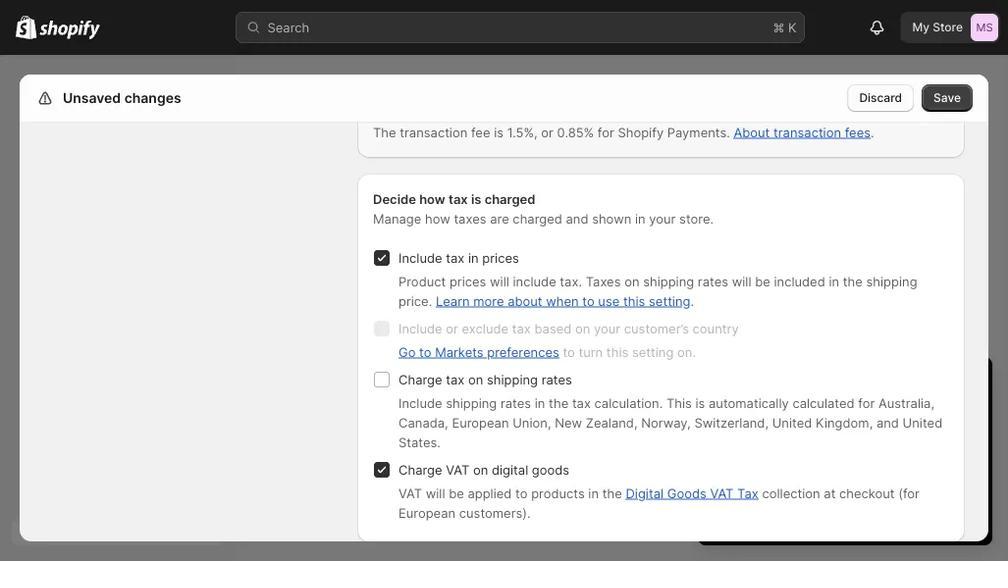 Task type: describe. For each thing, give the bounding box(es) containing it.
to left a
[[762, 410, 774, 426]]

and inside the decide how tax is charged manage how taxes are charged and shown in your store.
[[566, 211, 589, 226]]

tax up "preferences"
[[512, 321, 531, 336]]

online
[[733, 469, 769, 485]]

3 days left in your trial element
[[698, 408, 993, 546]]

at
[[824, 486, 836, 501]]

a
[[778, 410, 785, 426]]

included
[[774, 274, 825, 289]]

product
[[399, 274, 446, 289]]

tax.
[[560, 274, 582, 289]]

0 horizontal spatial vat
[[399, 486, 422, 501]]

tax inside the decide how tax is charged manage how taxes are charged and shown in your store.
[[449, 191, 468, 207]]

switzerland,
[[695, 415, 769, 431]]

discard button
[[848, 84, 914, 112]]

decide
[[373, 191, 416, 207]]

settings dialog
[[20, 0, 989, 562]]

trial
[[889, 375, 924, 399]]

the
[[373, 125, 396, 140]]

3 days left in your trial button
[[698, 357, 993, 399]]

0 vertical spatial prices
[[482, 250, 519, 266]]

about
[[508, 294, 543, 309]]

setting for .
[[649, 294, 691, 309]]

calculation.
[[595, 396, 663, 411]]

save
[[934, 91, 961, 105]]

1.5%,
[[507, 125, 538, 140]]

1 vertical spatial .
[[691, 294, 694, 309]]

in inside the decide how tax is charged manage how taxes are charged and shown in your store.
[[635, 211, 646, 226]]

to left use
[[582, 294, 595, 309]]

learn more about when to use this setting .
[[436, 294, 694, 309]]

charge tax on shipping rates
[[399, 372, 572, 387]]

about
[[734, 125, 770, 140]]

rates inside product prices will include tax. taxes on shipping rates will be included in the shipping price.
[[698, 274, 729, 289]]

0 vertical spatial or
[[541, 125, 554, 140]]

learn more about when to use this setting link
[[436, 294, 691, 309]]

0 horizontal spatial be
[[449, 486, 464, 501]]

states.
[[399, 435, 441, 450]]

union,
[[513, 415, 551, 431]]

on up turn
[[575, 321, 590, 336]]

kingdom,
[[816, 415, 873, 431]]

automatically
[[709, 396, 789, 411]]

1 vertical spatial rates
[[542, 372, 572, 387]]

new
[[555, 415, 582, 431]]

1 horizontal spatial .
[[871, 125, 874, 140]]

products
[[531, 486, 585, 501]]

are
[[490, 211, 509, 226]]

more
[[473, 294, 504, 309]]

0.85%
[[557, 125, 594, 140]]

⌘ k
[[773, 20, 797, 35]]

setting for on.
[[632, 345, 674, 360]]

include tax in prices
[[399, 250, 519, 266]]

your down use
[[594, 321, 621, 336]]

when
[[546, 294, 579, 309]]

in inside dropdown button
[[821, 375, 837, 399]]

decide how tax is charged manage how taxes are charged and shown in your store.
[[373, 191, 714, 226]]

tax up product
[[446, 250, 465, 266]]

settings
[[59, 90, 115, 107]]

this for turn
[[607, 345, 629, 360]]

2 transaction from the left
[[774, 125, 841, 140]]

digital
[[626, 486, 664, 501]]

turn
[[579, 345, 603, 360]]

shown
[[592, 211, 632, 226]]

switch
[[718, 410, 758, 426]]

preferences
[[487, 345, 559, 360]]

to right go
[[419, 345, 431, 360]]

use
[[598, 294, 620, 309]]

1 horizontal spatial will
[[490, 274, 509, 289]]

my store image
[[971, 14, 998, 41]]

discard
[[860, 91, 902, 105]]

add
[[834, 469, 857, 485]]

go to markets preferences to turn this setting on.
[[399, 345, 696, 360]]

save button
[[922, 84, 973, 112]]

and up the '$1/month'
[[847, 410, 870, 426]]

1 horizontal spatial vat
[[446, 462, 470, 478]]

on up the applied at the bottom of the page
[[473, 462, 488, 478]]

months
[[772, 430, 818, 445]]

your inside dropdown button
[[843, 375, 884, 399]]

store.
[[679, 211, 714, 226]]

customer's
[[624, 321, 689, 336]]

based
[[535, 321, 572, 336]]

on.
[[677, 345, 696, 360]]

features
[[901, 469, 951, 485]]

charge for charge tax on shipping rates
[[399, 372, 442, 387]]

payments.
[[667, 125, 730, 140]]

unsaved
[[63, 90, 121, 107]]

tax
[[737, 486, 759, 501]]

go to markets preferences link
[[399, 345, 559, 360]]

include for include shipping rates in the tax calculation. this is automatically calculated for australia, canada, european union, new zealand, norway, switzerland, united kingdom, and united states.
[[399, 396, 442, 411]]

this for use
[[623, 294, 645, 309]]

0 horizontal spatial for
[[598, 125, 614, 140]]

vat will be applied to products in the digital goods vat tax
[[399, 486, 759, 501]]

3 days left in your trial
[[718, 375, 924, 399]]

left
[[785, 375, 816, 399]]

0 vertical spatial charged
[[485, 191, 536, 207]]

manage
[[373, 211, 422, 226]]

learn
[[436, 294, 470, 309]]

for inside include shipping rates in the tax calculation. this is automatically calculated for australia, canada, european union, new zealand, norway, switzerland, united kingdom, and united states.
[[858, 396, 875, 411]]

get:
[[873, 410, 897, 426]]

fee
[[471, 125, 490, 140]]

(for
[[899, 486, 920, 501]]

store
[[933, 20, 963, 34]]

digital goods vat tax link
[[626, 486, 759, 501]]

2 united from the left
[[903, 415, 943, 431]]

in right products
[[588, 486, 599, 501]]

price.
[[399, 294, 432, 309]]



Task type: vqa. For each thing, say whether or not it's contained in the screenshot.
'the' to the middle
yes



Task type: locate. For each thing, give the bounding box(es) containing it.
will up country
[[732, 274, 752, 289]]

0 vertical spatial this
[[623, 294, 645, 309]]

will down states.
[[426, 486, 445, 501]]

1 horizontal spatial or
[[541, 125, 554, 140]]

0 vertical spatial 3
[[718, 375, 730, 399]]

2 include from the top
[[399, 321, 442, 336]]

european
[[452, 415, 509, 431], [399, 506, 456, 521]]

is right fee on the left of the page
[[494, 125, 504, 140]]

go
[[399, 345, 416, 360]]

prices
[[482, 250, 519, 266], [450, 274, 486, 289]]

norway,
[[641, 415, 691, 431]]

rates inside include shipping rates in the tax calculation. this is automatically calculated for australia, canada, european union, new zealand, norway, switzerland, united kingdom, and united states.
[[501, 396, 531, 411]]

in down taxes
[[468, 250, 479, 266]]

and up the at
[[807, 469, 830, 485]]

shipping inside include shipping rates in the tax calculation. this is automatically calculated for australia, canada, european union, new zealand, norway, switzerland, united kingdom, and united states.
[[446, 396, 497, 411]]

include up 'canada,'
[[399, 396, 442, 411]]

1 transaction from the left
[[400, 125, 468, 140]]

tax up new
[[572, 396, 591, 411]]

your up get:
[[843, 375, 884, 399]]

1 horizontal spatial the
[[603, 486, 622, 501]]

collection
[[762, 486, 820, 501]]

0 vertical spatial be
[[755, 274, 771, 289]]

the right included at right
[[843, 274, 863, 289]]

shopify image
[[16, 15, 37, 39], [40, 20, 100, 40]]

2 charge from the top
[[399, 462, 442, 478]]

first
[[733, 430, 757, 445]]

calculated
[[793, 396, 855, 411]]

charge for charge vat on digital goods
[[399, 462, 442, 478]]

1 horizontal spatial rates
[[542, 372, 572, 387]]

vat left "tax"
[[710, 486, 734, 501]]

1 horizontal spatial is
[[494, 125, 504, 140]]

customize
[[876, 450, 937, 465]]

your inside 'switch to a paid plan and get: first 3 months for $1/month to customize your online store and add bonus features'
[[941, 450, 968, 465]]

vat down states.
[[399, 486, 422, 501]]

charge
[[399, 372, 442, 387], [399, 462, 442, 478]]

2 vertical spatial is
[[696, 396, 705, 411]]

your up "features"
[[941, 450, 968, 465]]

this
[[623, 294, 645, 309], [607, 345, 629, 360]]

united down calculated
[[772, 415, 812, 431]]

this right turn
[[607, 345, 629, 360]]

the left the digital
[[603, 486, 622, 501]]

0 vertical spatial is
[[494, 125, 504, 140]]

2 horizontal spatial rates
[[698, 274, 729, 289]]

. down discard button
[[871, 125, 874, 140]]

or up markets on the left bottom
[[446, 321, 458, 336]]

3 include from the top
[[399, 396, 442, 411]]

charged right the are
[[513, 211, 562, 226]]

include for include tax in prices
[[399, 250, 442, 266]]

paid
[[789, 410, 815, 426]]

0 vertical spatial how
[[419, 191, 445, 207]]

on
[[625, 274, 640, 289], [575, 321, 590, 336], [468, 372, 483, 387], [473, 462, 488, 478]]

is
[[494, 125, 504, 140], [471, 191, 481, 207], [696, 396, 705, 411]]

be
[[755, 274, 771, 289], [449, 486, 464, 501]]

in inside include shipping rates in the tax calculation. this is automatically calculated for australia, canada, european union, new zealand, norway, switzerland, united kingdom, and united states.
[[535, 396, 545, 411]]

0 horizontal spatial transaction
[[400, 125, 468, 140]]

for up kingdom,
[[858, 396, 875, 411]]

setting down customer's
[[632, 345, 674, 360]]

1 vertical spatial charged
[[513, 211, 562, 226]]

3 right 'first'
[[761, 430, 769, 445]]

my
[[913, 20, 930, 34]]

this right use
[[623, 294, 645, 309]]

plan
[[818, 410, 844, 426]]

transaction left "fees"
[[774, 125, 841, 140]]

for right 0.85%
[[598, 125, 614, 140]]

0 horizontal spatial shopify image
[[16, 15, 37, 39]]

charge vat on digital goods
[[399, 462, 570, 478]]

is for charged
[[471, 191, 481, 207]]

digital
[[492, 462, 528, 478]]

this
[[667, 396, 692, 411]]

store
[[773, 469, 804, 485]]

1 vertical spatial charge
[[399, 462, 442, 478]]

on inside product prices will include tax. taxes on shipping rates will be included in the shipping price.
[[625, 274, 640, 289]]

how left taxes
[[425, 211, 450, 226]]

to down digital
[[516, 486, 528, 501]]

1 vertical spatial the
[[549, 396, 569, 411]]

for down plan
[[821, 430, 838, 445]]

setting
[[649, 294, 691, 309], [632, 345, 674, 360]]

on down go to markets preferences link
[[468, 372, 483, 387]]

0 vertical spatial rates
[[698, 274, 729, 289]]

european left customers).
[[399, 506, 456, 521]]

to
[[582, 294, 595, 309], [419, 345, 431, 360], [563, 345, 575, 360], [762, 410, 774, 426], [860, 450, 872, 465], [516, 486, 528, 501]]

shopify
[[618, 125, 664, 140]]

will
[[490, 274, 509, 289], [732, 274, 752, 289], [426, 486, 445, 501]]

3
[[718, 375, 730, 399], [761, 430, 769, 445]]

1 include from the top
[[399, 250, 442, 266]]

in right "left"
[[821, 375, 837, 399]]

1 horizontal spatial united
[[903, 415, 943, 431]]

2 horizontal spatial will
[[732, 274, 752, 289]]

0 horizontal spatial the
[[549, 396, 569, 411]]

2 vertical spatial the
[[603, 486, 622, 501]]

$1/month
[[841, 430, 899, 445]]

is inside include shipping rates in the tax calculation. this is automatically calculated for australia, canada, european union, new zealand, norway, switzerland, united kingdom, and united states.
[[696, 396, 705, 411]]

include
[[513, 274, 556, 289]]

rates up country
[[698, 274, 729, 289]]

2 horizontal spatial the
[[843, 274, 863, 289]]

changes
[[124, 90, 181, 107]]

1 united from the left
[[772, 415, 812, 431]]

2 horizontal spatial is
[[696, 396, 705, 411]]

united down "australia,"
[[903, 415, 943, 431]]

2 vertical spatial rates
[[501, 396, 531, 411]]

european inside collection at checkout (for european customers).
[[399, 506, 456, 521]]

1 vertical spatial be
[[449, 486, 464, 501]]

taxes
[[586, 274, 621, 289]]

is inside the decide how tax is charged manage how taxes are charged and shown in your store.
[[471, 191, 481, 207]]

⌘
[[773, 20, 785, 35]]

or
[[541, 125, 554, 140], [446, 321, 458, 336]]

1 vertical spatial setting
[[632, 345, 674, 360]]

include shipping rates in the tax calculation. this is automatically calculated for australia, canada, european union, new zealand, norway, switzerland, united kingdom, and united states.
[[399, 396, 943, 450]]

0 vertical spatial for
[[598, 125, 614, 140]]

. up country
[[691, 294, 694, 309]]

0 horizontal spatial 3
[[718, 375, 730, 399]]

european down charge tax on shipping rates
[[452, 415, 509, 431]]

checkout
[[839, 486, 895, 501]]

is up taxes
[[471, 191, 481, 207]]

dialog
[[997, 56, 1008, 562]]

1 vertical spatial how
[[425, 211, 450, 226]]

1 vertical spatial or
[[446, 321, 458, 336]]

transaction left fee on the left of the page
[[400, 125, 468, 140]]

country
[[693, 321, 739, 336]]

2 horizontal spatial for
[[858, 396, 875, 411]]

1 horizontal spatial 3
[[761, 430, 769, 445]]

days
[[736, 375, 780, 399]]

and left shown
[[566, 211, 589, 226]]

prices inside product prices will include tax. taxes on shipping rates will be included in the shipping price.
[[450, 274, 486, 289]]

applied
[[468, 486, 512, 501]]

include for include or exclude tax based on your customer's country
[[399, 321, 442, 336]]

collection at checkout (for european customers).
[[399, 486, 920, 521]]

bonus
[[860, 469, 897, 485]]

0 horizontal spatial or
[[446, 321, 458, 336]]

be inside product prices will include tax. taxes on shipping rates will be included in the shipping price.
[[755, 274, 771, 289]]

shipping down charge tax on shipping rates
[[446, 396, 497, 411]]

taxes
[[454, 211, 487, 226]]

3 inside dropdown button
[[718, 375, 730, 399]]

be left the applied at the bottom of the page
[[449, 486, 464, 501]]

in up union,
[[535, 396, 545, 411]]

tax inside include shipping rates in the tax calculation. this is automatically calculated for australia, canada, european union, new zealand, norway, switzerland, united kingdom, and united states.
[[572, 396, 591, 411]]

for
[[598, 125, 614, 140], [858, 396, 875, 411], [821, 430, 838, 445]]

1 horizontal spatial be
[[755, 274, 771, 289]]

how right decide at the left of the page
[[419, 191, 445, 207]]

australia,
[[879, 396, 935, 411]]

vat
[[446, 462, 470, 478], [399, 486, 422, 501], [710, 486, 734, 501]]

1 vertical spatial european
[[399, 506, 456, 521]]

in right shown
[[635, 211, 646, 226]]

or right 1.5%,
[[541, 125, 554, 140]]

0 vertical spatial european
[[452, 415, 509, 431]]

prices down the are
[[482, 250, 519, 266]]

product prices will include tax. taxes on shipping rates will be included in the shipping price.
[[399, 274, 918, 309]]

to down the '$1/month'
[[860, 450, 872, 465]]

for inside 'switch to a paid plan and get: first 3 months for $1/month to customize your online store and add bonus features'
[[821, 430, 838, 445]]

rates up union,
[[501, 396, 531, 411]]

1 vertical spatial is
[[471, 191, 481, 207]]

3 inside 'switch to a paid plan and get: first 3 months for $1/month to customize your online store and add bonus features'
[[761, 430, 769, 445]]

0 vertical spatial setting
[[649, 294, 691, 309]]

goods
[[667, 486, 707, 501]]

transaction
[[400, 125, 468, 140], [774, 125, 841, 140]]

charge down go
[[399, 372, 442, 387]]

1 horizontal spatial for
[[821, 430, 838, 445]]

1 vertical spatial prices
[[450, 274, 486, 289]]

include up product
[[399, 250, 442, 266]]

0 vertical spatial charge
[[399, 372, 442, 387]]

2 vertical spatial for
[[821, 430, 838, 445]]

will up 'more'
[[490, 274, 509, 289]]

search
[[268, 20, 310, 35]]

the up new
[[549, 396, 569, 411]]

canada,
[[399, 415, 448, 431]]

0 horizontal spatial .
[[691, 294, 694, 309]]

in right included at right
[[829, 274, 840, 289]]

shipping right included at right
[[866, 274, 918, 289]]

the inside product prices will include tax. taxes on shipping rates will be included in the shipping price.
[[843, 274, 863, 289]]

include or exclude tax based on your customer's country
[[399, 321, 739, 336]]

1 vertical spatial this
[[607, 345, 629, 360]]

3 left days
[[718, 375, 730, 399]]

.
[[871, 125, 874, 140], [691, 294, 694, 309]]

charged
[[485, 191, 536, 207], [513, 211, 562, 226]]

setting up customer's
[[649, 294, 691, 309]]

tax
[[449, 191, 468, 207], [446, 250, 465, 266], [512, 321, 531, 336], [446, 372, 465, 387], [572, 396, 591, 411]]

2 horizontal spatial vat
[[710, 486, 734, 501]]

is for 1.5%,
[[494, 125, 504, 140]]

rates down go to markets preferences to turn this setting on.
[[542, 372, 572, 387]]

1 vertical spatial for
[[858, 396, 875, 411]]

shipping down "preferences"
[[487, 372, 538, 387]]

is right this
[[696, 396, 705, 411]]

the inside include shipping rates in the tax calculation. this is automatically calculated for australia, canada, european union, new zealand, norway, switzerland, united kingdom, and united states.
[[549, 396, 569, 411]]

in inside product prices will include tax. taxes on shipping rates will be included in the shipping price.
[[829, 274, 840, 289]]

0 vertical spatial the
[[843, 274, 863, 289]]

0 horizontal spatial rates
[[501, 396, 531, 411]]

shipping
[[643, 274, 694, 289], [866, 274, 918, 289], [487, 372, 538, 387], [446, 396, 497, 411]]

k
[[788, 20, 797, 35]]

0 vertical spatial include
[[399, 250, 442, 266]]

1 horizontal spatial shopify image
[[40, 20, 100, 40]]

and inside include shipping rates in the tax calculation. this is automatically calculated for australia, canada, european union, new zealand, norway, switzerland, united kingdom, and united states.
[[877, 415, 899, 431]]

switch to a paid plan and get: first 3 months for $1/month to customize your online store and add bonus features
[[718, 410, 968, 485]]

0 horizontal spatial is
[[471, 191, 481, 207]]

tax up taxes
[[449, 191, 468, 207]]

vat up the applied at the bottom of the page
[[446, 462, 470, 478]]

goods
[[532, 462, 570, 478]]

2 vertical spatial include
[[399, 396, 442, 411]]

1 vertical spatial include
[[399, 321, 442, 336]]

shipping up customer's
[[643, 274, 694, 289]]

about transaction fees link
[[734, 125, 871, 140]]

to left turn
[[563, 345, 575, 360]]

prices up learn
[[450, 274, 486, 289]]

charge down states.
[[399, 462, 442, 478]]

your inside the decide how tax is charged manage how taxes are charged and shown in your store.
[[649, 211, 676, 226]]

fees
[[845, 125, 871, 140]]

0 horizontal spatial will
[[426, 486, 445, 501]]

charged up the are
[[485, 191, 536, 207]]

include inside include shipping rates in the tax calculation. this is automatically calculated for australia, canada, european union, new zealand, norway, switzerland, united kingdom, and united states.
[[399, 396, 442, 411]]

unsaved changes
[[63, 90, 181, 107]]

0 vertical spatial .
[[871, 125, 874, 140]]

the transaction fee is 1.5%, or 0.85% for shopify payments. about transaction fees .
[[373, 125, 874, 140]]

your
[[649, 211, 676, 226], [594, 321, 621, 336], [843, 375, 884, 399], [941, 450, 968, 465]]

1 horizontal spatial transaction
[[774, 125, 841, 140]]

tax down markets on the left bottom
[[446, 372, 465, 387]]

how
[[419, 191, 445, 207], [425, 211, 450, 226]]

0 horizontal spatial united
[[772, 415, 812, 431]]

1 charge from the top
[[399, 372, 442, 387]]

exclude
[[462, 321, 509, 336]]

on right taxes
[[625, 274, 640, 289]]

include up go
[[399, 321, 442, 336]]

your left store. at the right top of the page
[[649, 211, 676, 226]]

customers).
[[459, 506, 531, 521]]

1 vertical spatial 3
[[761, 430, 769, 445]]

be left included at right
[[755, 274, 771, 289]]

and down "australia,"
[[877, 415, 899, 431]]

zealand,
[[586, 415, 638, 431]]

european inside include shipping rates in the tax calculation. this is automatically calculated for australia, canada, european union, new zealand, norway, switzerland, united kingdom, and united states.
[[452, 415, 509, 431]]



